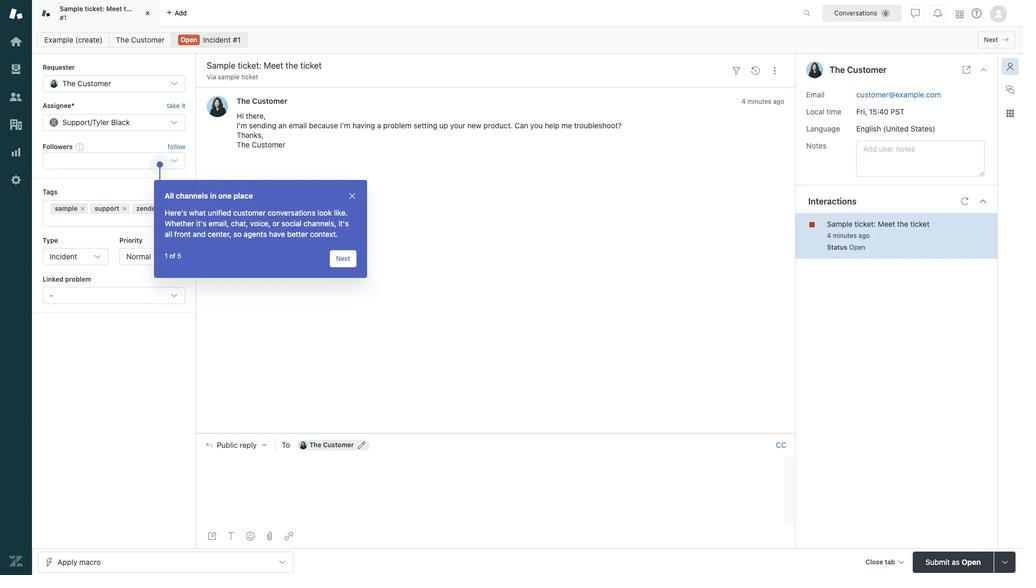 Task type: describe. For each thing, give the bounding box(es) containing it.
15:40
[[869, 107, 889, 116]]

social
[[282, 219, 302, 228]]

user image
[[806, 61, 824, 78]]

to
[[282, 441, 290, 450]]

ago inside sample ticket: meet the ticket 4 minutes ago status open
[[859, 232, 870, 240]]

center,
[[208, 230, 231, 239]]

place
[[234, 191, 253, 200]]

all
[[165, 191, 174, 200]]

having
[[353, 121, 375, 130]]

new
[[467, 121, 482, 130]]

apps image
[[1006, 109, 1015, 118]]

unified
[[208, 208, 231, 217]]

insert emojis image
[[246, 532, 255, 541]]

like.
[[334, 208, 348, 217]]

customer@example.com
[[857, 90, 941, 99]]

take it button
[[167, 101, 185, 112]]

language
[[806, 124, 840, 133]]

sample ticket: meet the ticket #1
[[60, 5, 154, 22]]

the customer inside secondary element
[[116, 35, 165, 44]]

english (united states)
[[857, 124, 936, 133]]

5
[[177, 252, 181, 260]]

meet for sample ticket: meet the ticket 4 minutes ago status open
[[878, 219, 896, 228]]

normal
[[126, 252, 151, 261]]

email,
[[209, 219, 229, 228]]

there,
[[246, 112, 266, 121]]

here's
[[165, 208, 187, 217]]

local
[[806, 107, 825, 116]]

better
[[287, 230, 308, 239]]

add link (cmd k) image
[[285, 532, 293, 541]]

local time
[[806, 107, 842, 116]]

sample for sample ticket: meet the ticket #1
[[60, 5, 83, 13]]

draft mode image
[[208, 532, 216, 541]]

Add user notes text field
[[857, 140, 985, 177]]

and
[[193, 230, 206, 239]]

your
[[450, 121, 465, 130]]

(united
[[883, 124, 909, 133]]

tabs tab list
[[32, 0, 793, 27]]

#1
[[60, 14, 67, 22]]

email
[[806, 90, 825, 99]]

ticket for sample ticket: meet the ticket #1
[[136, 5, 154, 13]]

the inside secondary element
[[116, 35, 129, 44]]

sample ticket: meet the ticket 4 minutes ago status open
[[827, 219, 930, 251]]

close image inside the all channels in one place dialog
[[348, 192, 357, 200]]

because
[[309, 121, 338, 130]]

example (create) button
[[37, 33, 110, 47]]

via sample ticket
[[207, 73, 258, 81]]

4 minutes ago text field
[[742, 98, 785, 106]]

1 i'm from the left
[[237, 121, 247, 130]]

0 vertical spatial next button
[[978, 31, 1015, 49]]

product.
[[484, 121, 513, 130]]

0 vertical spatial minutes
[[748, 98, 772, 106]]

cc
[[776, 441, 787, 450]]

get help image
[[972, 9, 982, 18]]

the customer link inside secondary element
[[109, 33, 172, 47]]

customer
[[233, 208, 266, 217]]

the up hi
[[237, 97, 250, 106]]

follow
[[168, 143, 185, 151]]

zendesk support image
[[9, 7, 23, 21]]

ticket: for sample ticket: meet the ticket #1
[[85, 5, 105, 13]]

linked
[[43, 276, 63, 284]]

next inside button
[[984, 36, 998, 44]]

time
[[827, 107, 842, 116]]

all channels in one place
[[165, 191, 253, 200]]

pst
[[891, 107, 905, 116]]

1
[[165, 252, 168, 260]]

hi
[[237, 112, 244, 121]]

or
[[273, 219, 280, 228]]

customer inside the customer link
[[131, 35, 165, 44]]

an
[[278, 121, 287, 130]]

main element
[[0, 0, 32, 576]]

whether
[[165, 219, 194, 228]]

0 vertical spatial 4
[[742, 98, 746, 106]]

1 of 5 next
[[165, 252, 350, 263]]

of
[[169, 252, 176, 260]]

the right customer@example.com image
[[310, 441, 321, 449]]

open link
[[171, 33, 248, 47]]

it
[[182, 102, 185, 110]]

take it
[[167, 102, 185, 110]]

thanks,
[[237, 131, 264, 140]]

the for sample ticket: meet the ticket #1
[[124, 5, 134, 13]]

4 minutes ago text field
[[827, 232, 870, 240]]

submit as open
[[926, 558, 981, 567]]

fri, 15:40 pst
[[857, 107, 905, 116]]

english
[[857, 124, 881, 133]]

close image
[[980, 66, 988, 74]]

conversations
[[268, 208, 316, 217]]

open inside open link
[[181, 36, 197, 44]]

events image
[[752, 66, 760, 75]]

avatar image
[[207, 96, 228, 117]]

type
[[43, 236, 58, 244]]

the customer up fri,
[[830, 65, 887, 75]]

problem inside hi there, i'm sending an email because i'm having a problem setting up your new product. can you help me troubleshoot? thanks, the customer
[[383, 121, 412, 130]]

help
[[545, 121, 560, 130]]

can
[[515, 121, 528, 130]]

agents
[[244, 230, 267, 239]]

4 inside sample ticket: meet the ticket 4 minutes ago status open
[[827, 232, 831, 240]]



Task type: vqa. For each thing, say whether or not it's contained in the screenshot.
is inside Hello Chris, My name is ...
no



Task type: locate. For each thing, give the bounding box(es) containing it.
the down thanks,
[[237, 140, 250, 149]]

ticket: for sample ticket: meet the ticket 4 minutes ago status open
[[855, 219, 876, 228]]

Subject field
[[205, 59, 725, 72]]

open inside sample ticket: meet the ticket 4 minutes ago status open
[[849, 243, 866, 251]]

4 minutes ago
[[742, 98, 785, 106]]

the
[[124, 5, 134, 13], [898, 219, 909, 228]]

0 horizontal spatial problem
[[65, 276, 91, 284]]

customer inside hi there, i'm sending an email because i'm having a problem setting up your new product. can you help me troubleshoot? thanks, the customer
[[252, 140, 285, 149]]

chat,
[[231, 219, 248, 228]]

ticket: inside sample ticket: meet the ticket 4 minutes ago status open
[[855, 219, 876, 228]]

notes
[[806, 141, 827, 150]]

states)
[[911, 124, 936, 133]]

meet inside sample ticket: meet the ticket #1
[[106, 5, 122, 13]]

1 vertical spatial meet
[[878, 219, 896, 228]]

1 horizontal spatial 4
[[827, 232, 831, 240]]

i'm left having
[[340, 121, 351, 130]]

hi there, i'm sending an email because i'm having a problem setting up your new product. can you help me troubleshoot? thanks, the customer
[[237, 112, 622, 149]]

1 vertical spatial next
[[336, 255, 350, 263]]

1 vertical spatial close image
[[348, 192, 357, 200]]

0 vertical spatial next
[[984, 36, 998, 44]]

ticket: inside sample ticket: meet the ticket #1
[[85, 5, 105, 13]]

0 horizontal spatial it's
[[196, 219, 207, 228]]

0 vertical spatial the customer link
[[109, 33, 172, 47]]

0 horizontal spatial next button
[[330, 251, 357, 268]]

2 vertical spatial open
[[962, 558, 981, 567]]

0 vertical spatial ticket
[[136, 5, 154, 13]]

meet
[[106, 5, 122, 13], [878, 219, 896, 228]]

minutes
[[748, 98, 772, 106], [833, 232, 857, 240]]

0 horizontal spatial 4
[[742, 98, 746, 106]]

submit
[[926, 558, 950, 567]]

2 vertical spatial ticket
[[911, 219, 930, 228]]

sample up 4 minutes ago text box
[[827, 219, 853, 228]]

zendesk products image
[[956, 10, 964, 18]]

1 horizontal spatial meet
[[878, 219, 896, 228]]

incident button
[[43, 248, 109, 265]]

0 horizontal spatial ticket:
[[85, 5, 105, 13]]

0 vertical spatial sample
[[60, 5, 83, 13]]

as
[[952, 558, 960, 567]]

next
[[984, 36, 998, 44], [336, 255, 350, 263]]

1 horizontal spatial i'm
[[340, 121, 351, 130]]

customer down sending
[[252, 140, 285, 149]]

1 vertical spatial 4
[[827, 232, 831, 240]]

minutes inside sample ticket: meet the ticket 4 minutes ago status open
[[833, 232, 857, 240]]

channels
[[176, 191, 208, 200]]

1 vertical spatial ticket
[[241, 73, 258, 81]]

get started image
[[9, 35, 23, 49]]

1 vertical spatial open
[[849, 243, 866, 251]]

0 horizontal spatial i'm
[[237, 121, 247, 130]]

1 horizontal spatial open
[[849, 243, 866, 251]]

a
[[377, 121, 381, 130]]

0 horizontal spatial ago
[[773, 98, 785, 106]]

add attachment image
[[265, 532, 274, 541]]

tab
[[32, 0, 160, 27]]

1 horizontal spatial sample
[[827, 219, 853, 228]]

i'm
[[237, 121, 247, 130], [340, 121, 351, 130]]

customer context image
[[1006, 62, 1015, 71]]

ticket: up (create)
[[85, 5, 105, 13]]

(create)
[[75, 35, 103, 44]]

email
[[289, 121, 307, 130]]

2 i'm from the left
[[340, 121, 351, 130]]

you
[[530, 121, 543, 130]]

via
[[207, 73, 216, 81]]

fri,
[[857, 107, 867, 116]]

normal button
[[119, 248, 185, 265]]

1 vertical spatial problem
[[65, 276, 91, 284]]

problem down incident popup button
[[65, 276, 91, 284]]

1 horizontal spatial the
[[898, 219, 909, 228]]

customer up the customer@example.com on the top of page
[[847, 65, 887, 75]]

close image inside tabs "tab list"
[[142, 8, 153, 19]]

minutes up status
[[833, 232, 857, 240]]

views image
[[9, 62, 23, 76]]

have
[[269, 230, 285, 239]]

1 vertical spatial the customer link
[[237, 97, 287, 106]]

0 horizontal spatial the
[[124, 5, 134, 13]]

0 vertical spatial meet
[[106, 5, 122, 13]]

1 horizontal spatial problem
[[383, 121, 412, 130]]

meet inside sample ticket: meet the ticket 4 minutes ago status open
[[878, 219, 896, 228]]

1 vertical spatial next button
[[330, 251, 357, 268]]

1 it's from the left
[[196, 219, 207, 228]]

view more details image
[[963, 66, 971, 74]]

troubleshoot?
[[574, 121, 622, 130]]

2 horizontal spatial open
[[962, 558, 981, 567]]

problem right a
[[383, 121, 412, 130]]

channels,
[[304, 219, 336, 228]]

secondary element
[[32, 29, 1023, 51]]

sample for sample ticket: meet the ticket 4 minutes ago status open
[[827, 219, 853, 228]]

ticket inside sample ticket: meet the ticket 4 minutes ago status open
[[911, 219, 930, 228]]

example
[[44, 35, 73, 44]]

ticket
[[136, 5, 154, 13], [241, 73, 258, 81], [911, 219, 930, 228]]

0 vertical spatial the
[[124, 5, 134, 13]]

incident
[[50, 252, 77, 261]]

customer@example.com image
[[299, 441, 307, 450]]

up
[[440, 121, 448, 130]]

4
[[742, 98, 746, 106], [827, 232, 831, 240]]

1 horizontal spatial next button
[[978, 31, 1015, 49]]

1 vertical spatial minutes
[[833, 232, 857, 240]]

example (create)
[[44, 35, 103, 44]]

0 horizontal spatial minutes
[[748, 98, 772, 106]]

0 vertical spatial problem
[[383, 121, 412, 130]]

customer down sample ticket: meet the ticket #1
[[131, 35, 165, 44]]

0 horizontal spatial next
[[336, 255, 350, 263]]

1 horizontal spatial close image
[[348, 192, 357, 200]]

next button up customer context image
[[978, 31, 1015, 49]]

reporting image
[[9, 146, 23, 159]]

priority
[[119, 236, 143, 244]]

1 horizontal spatial minutes
[[833, 232, 857, 240]]

in
[[210, 191, 216, 200]]

the customer link down sample ticket: meet the ticket #1
[[109, 33, 172, 47]]

next down context.
[[336, 255, 350, 263]]

sample up #1
[[60, 5, 83, 13]]

status
[[827, 243, 848, 251]]

the
[[116, 35, 129, 44], [830, 65, 845, 75], [237, 97, 250, 106], [237, 140, 250, 149], [310, 441, 321, 449]]

look
[[318, 208, 332, 217]]

1 horizontal spatial ticket:
[[855, 219, 876, 228]]

0 vertical spatial ticket:
[[85, 5, 105, 13]]

here's what unified customer conversations look like. whether it's email, chat, voice, or social channels, it's all front and center, so agents have better context.
[[165, 208, 349, 239]]

cc button
[[776, 441, 787, 450]]

front
[[174, 230, 191, 239]]

conversations
[[835, 9, 878, 17]]

sending
[[249, 121, 276, 130]]

linked problem
[[43, 276, 91, 284]]

1 vertical spatial ago
[[859, 232, 870, 240]]

it's down "like."
[[338, 219, 349, 228]]

next button
[[978, 31, 1015, 49], [330, 251, 357, 268]]

1 horizontal spatial it's
[[338, 219, 349, 228]]

minutes down events image
[[748, 98, 772, 106]]

0 horizontal spatial sample
[[60, 5, 83, 13]]

format text image
[[227, 532, 236, 541]]

sample
[[60, 5, 83, 13], [827, 219, 853, 228]]

ticket: up 4 minutes ago text box
[[855, 219, 876, 228]]

the customer
[[116, 35, 165, 44], [830, 65, 887, 75], [237, 97, 287, 106], [310, 441, 354, 449]]

the down sample ticket: meet the ticket #1
[[116, 35, 129, 44]]

the customer up there,
[[237, 97, 287, 106]]

what
[[189, 208, 206, 217]]

organizations image
[[9, 118, 23, 132]]

sample
[[218, 73, 240, 81]]

1 vertical spatial sample
[[827, 219, 853, 228]]

so
[[233, 230, 242, 239]]

ticket for sample ticket: meet the ticket 4 minutes ago status open
[[911, 219, 930, 228]]

0 horizontal spatial close image
[[142, 8, 153, 19]]

zendesk image
[[9, 555, 23, 569]]

sample inside sample ticket: meet the ticket #1
[[60, 5, 83, 13]]

i'm down hi
[[237, 121, 247, 130]]

0 vertical spatial open
[[181, 36, 197, 44]]

tab containing sample ticket: meet the ticket
[[32, 0, 160, 27]]

2 horizontal spatial ticket
[[911, 219, 930, 228]]

the inside sample ticket: meet the ticket 4 minutes ago status open
[[898, 219, 909, 228]]

admin image
[[9, 173, 23, 187]]

meet for sample ticket: meet the ticket #1
[[106, 5, 122, 13]]

context.
[[310, 230, 338, 239]]

1 vertical spatial the
[[898, 219, 909, 228]]

it's up 'and'
[[196, 219, 207, 228]]

all
[[165, 230, 172, 239]]

setting
[[414, 121, 438, 130]]

1 horizontal spatial the customer link
[[237, 97, 287, 106]]

next up close icon
[[984, 36, 998, 44]]

the for sample ticket: meet the ticket 4 minutes ago status open
[[898, 219, 909, 228]]

customer up there,
[[252, 97, 287, 106]]

take
[[167, 102, 180, 110]]

all channels in one place dialog
[[154, 180, 367, 278]]

next button down context.
[[330, 251, 357, 268]]

edit user image
[[358, 442, 366, 449]]

1 vertical spatial ticket:
[[855, 219, 876, 228]]

0 horizontal spatial meet
[[106, 5, 122, 13]]

the customer down sample ticket: meet the ticket #1
[[116, 35, 165, 44]]

the customer link up there,
[[237, 97, 287, 106]]

0 horizontal spatial the customer link
[[109, 33, 172, 47]]

customer left the edit user icon
[[323, 441, 354, 449]]

follow button
[[168, 142, 185, 152]]

next button inside the all channels in one place dialog
[[330, 251, 357, 268]]

close image
[[142, 8, 153, 19], [348, 192, 357, 200]]

me
[[562, 121, 572, 130]]

voice,
[[250, 219, 271, 228]]

sample inside sample ticket: meet the ticket 4 minutes ago status open
[[827, 219, 853, 228]]

the customer right customer@example.com image
[[310, 441, 354, 449]]

conversations button
[[823, 5, 902, 22]]

ticket:
[[85, 5, 105, 13], [855, 219, 876, 228]]

next inside 1 of 5 next
[[336, 255, 350, 263]]

0 horizontal spatial open
[[181, 36, 197, 44]]

interactions
[[809, 196, 857, 206]]

1 horizontal spatial ago
[[859, 232, 870, 240]]

it's
[[196, 219, 207, 228], [338, 219, 349, 228]]

1 horizontal spatial ticket
[[241, 73, 258, 81]]

the right user icon
[[830, 65, 845, 75]]

customers image
[[9, 90, 23, 104]]

0 horizontal spatial ticket
[[136, 5, 154, 13]]

ago
[[773, 98, 785, 106], [859, 232, 870, 240]]

the inside hi there, i'm sending an email because i'm having a problem setting up your new product. can you help me troubleshoot? thanks, the customer
[[237, 140, 250, 149]]

the inside sample ticket: meet the ticket #1
[[124, 5, 134, 13]]

0 vertical spatial close image
[[142, 8, 153, 19]]

ticket inside sample ticket: meet the ticket #1
[[136, 5, 154, 13]]

1 horizontal spatial next
[[984, 36, 998, 44]]

2 it's from the left
[[338, 219, 349, 228]]

0 vertical spatial ago
[[773, 98, 785, 106]]



